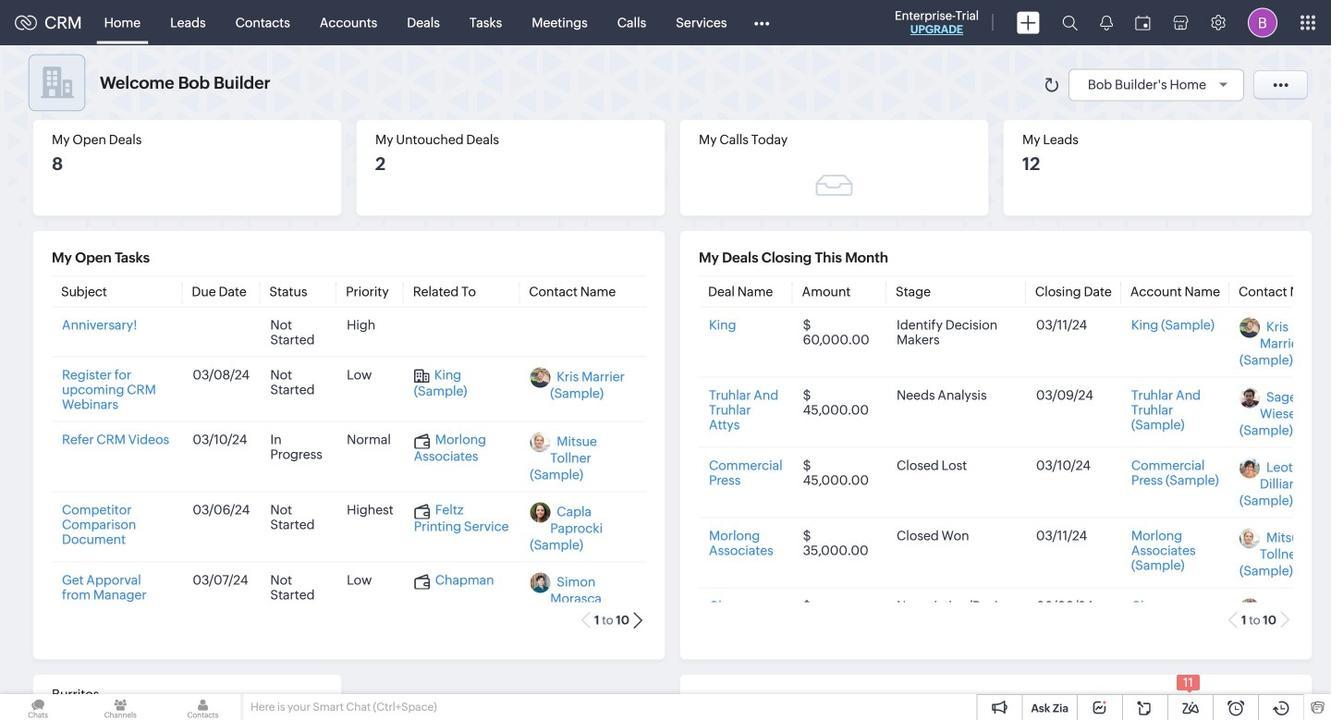 Task type: locate. For each thing, give the bounding box(es) containing it.
create menu element
[[1006, 0, 1051, 45]]

calendar image
[[1136, 15, 1151, 30]]

chats image
[[0, 694, 76, 720]]

contacts image
[[165, 694, 241, 720]]

signals image
[[1100, 15, 1113, 31]]

create menu image
[[1017, 12, 1040, 34]]

profile element
[[1237, 0, 1289, 45]]

profile image
[[1248, 8, 1278, 37]]



Task type: describe. For each thing, give the bounding box(es) containing it.
Other Modules field
[[742, 8, 782, 37]]

logo image
[[15, 15, 37, 30]]

search image
[[1062, 15, 1078, 31]]

signals element
[[1089, 0, 1124, 45]]

search element
[[1051, 0, 1089, 45]]

channels image
[[82, 694, 158, 720]]



